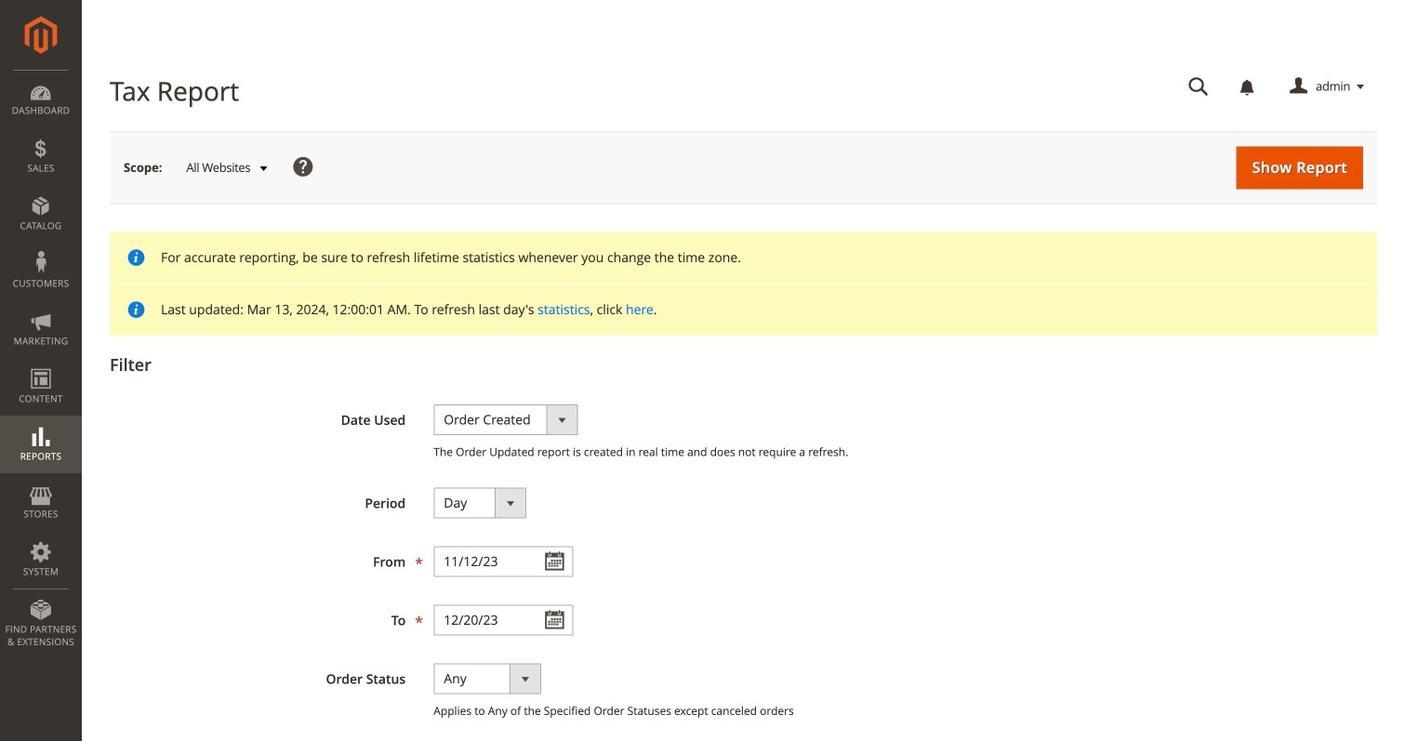 Task type: locate. For each thing, give the bounding box(es) containing it.
None text field
[[1175, 71, 1222, 103]]

None text field
[[434, 546, 573, 577], [434, 605, 573, 635], [434, 546, 573, 577], [434, 605, 573, 635]]

magento admin panel image
[[25, 16, 57, 54]]

menu bar
[[0, 70, 82, 658]]



